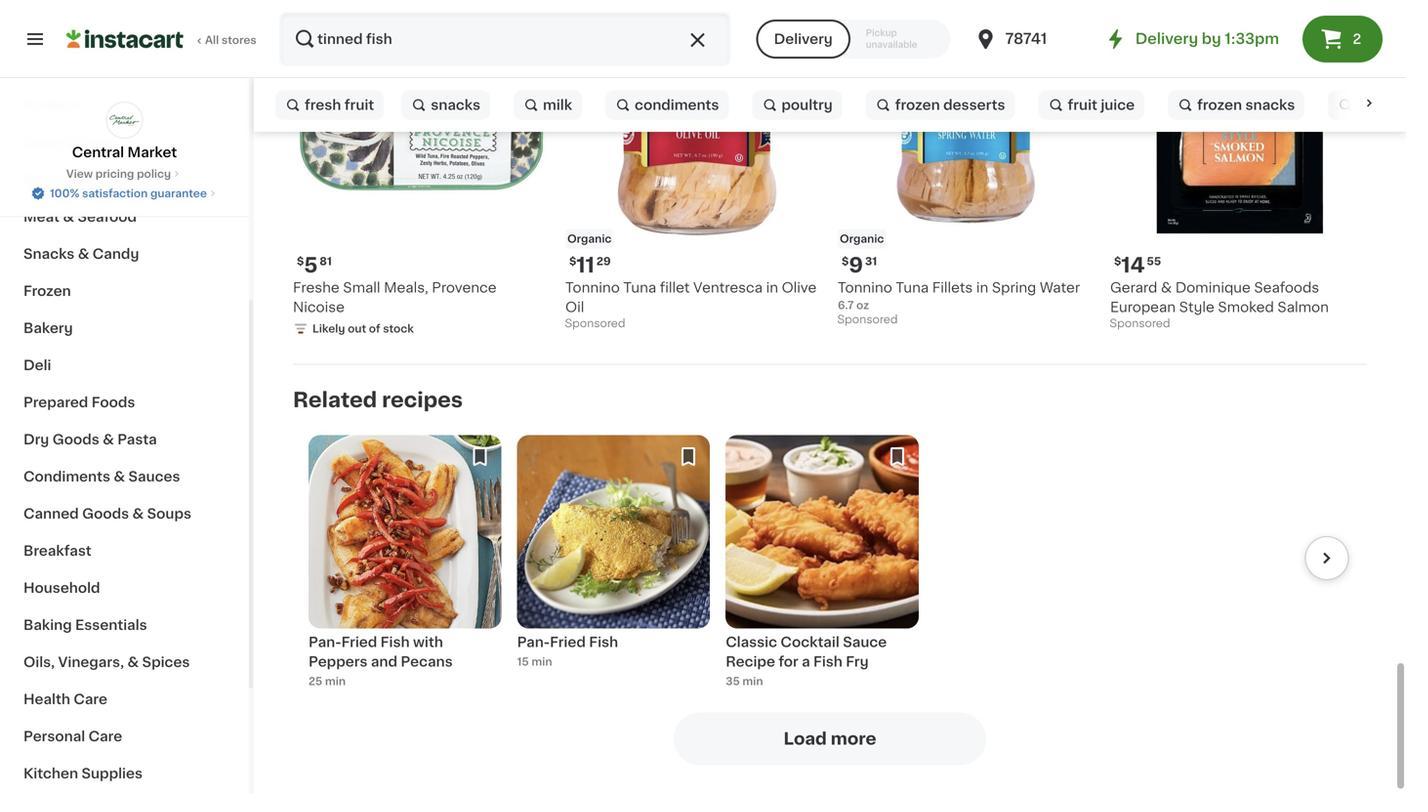 Task type: describe. For each thing, give the bounding box(es) containing it.
condiments & sauces
[[23, 470, 180, 484]]

olive
[[782, 281, 817, 295]]

frozen
[[23, 284, 71, 298]]

desserts
[[944, 98, 1006, 112]]

sauce
[[843, 635, 887, 649]]

prepared
[[23, 396, 88, 409]]

goods for dry
[[52, 433, 99, 446]]

view
[[66, 169, 93, 179]]

dominique
[[1176, 281, 1251, 295]]

frozen for frozen snacks
[[1198, 98, 1243, 112]]

min for classic cocktail sauce recipe for a fish fry
[[743, 676, 764, 687]]

29
[[597, 256, 611, 267]]

78741 button
[[974, 12, 1092, 66]]

snacks & candy
[[23, 247, 139, 261]]

load more button
[[674, 713, 987, 766]]

pan-fried fish
[[517, 635, 619, 649]]

personal
[[23, 730, 85, 743]]

frozen for frozen desserts
[[896, 98, 940, 112]]

service type group
[[757, 20, 951, 59]]

and
[[371, 655, 398, 668]]

all
[[205, 35, 219, 45]]

water
[[1040, 281, 1081, 295]]

guarantee
[[150, 188, 207, 199]]

& left pasta
[[103, 433, 114, 446]]

household link
[[12, 570, 237, 607]]

seafoods
[[1255, 281, 1320, 295]]

& left "eggs"
[[65, 136, 76, 149]]

prepared foods link
[[12, 384, 237, 421]]

produce link
[[12, 87, 237, 124]]

dairy & eggs link
[[12, 124, 237, 161]]

35
[[726, 676, 740, 687]]

care for health care
[[74, 693, 107, 706]]

$ 14 55
[[1115, 255, 1162, 276]]

juice
[[1101, 98, 1135, 112]]

recipe card group containing pan-fried fish
[[517, 435, 710, 676]]

product group containing 9
[[838, 0, 1095, 331]]

tonnino tuna fillets in spring water 6.7 oz
[[838, 281, 1081, 311]]

for
[[779, 655, 799, 668]]

1:33pm
[[1225, 32, 1280, 46]]

add button for 11
[[741, 0, 817, 29]]

prepare link
[[1329, 85, 1407, 125]]

fry
[[846, 655, 869, 668]]

fried for pan-fried fish with peppers and pecans
[[342, 635, 377, 649]]

vinegars,
[[58, 656, 124, 669]]

& left 'candy'
[[78, 247, 89, 261]]

14
[[1122, 255, 1145, 276]]

likely out of stock
[[313, 324, 414, 334]]

eggs
[[80, 136, 115, 149]]

milk
[[543, 98, 573, 112]]

35 min
[[726, 676, 764, 687]]

snacks inside snacks link
[[431, 98, 481, 112]]

central market link
[[72, 102, 177, 162]]

baking essentials
[[23, 618, 147, 632]]

cocktail
[[781, 635, 840, 649]]

small
[[343, 281, 381, 295]]

& inside 'link'
[[114, 470, 125, 484]]

frozen snacks
[[1198, 98, 1296, 112]]

2 button
[[1303, 16, 1383, 63]]

25
[[309, 676, 323, 687]]

product group containing 11
[[566, 0, 823, 335]]

produce
[[23, 99, 83, 112]]

2 fruit from the left
[[1068, 98, 1098, 112]]

product group containing 14
[[1111, 0, 1368, 335]]

deli link
[[12, 347, 237, 384]]

with
[[413, 635, 443, 649]]

ventresca
[[694, 281, 763, 295]]

salmon
[[1278, 301, 1329, 314]]

freshe
[[293, 281, 340, 295]]

canned goods & soups
[[23, 507, 191, 521]]

dry
[[23, 433, 49, 446]]

kitchen
[[23, 767, 78, 781]]

condiments
[[23, 470, 110, 484]]

all stores
[[205, 35, 257, 45]]

in inside tonnino tuna fillets in spring water 6.7 oz
[[977, 281, 989, 295]]

delivery for delivery
[[774, 32, 833, 46]]

european
[[1111, 301, 1176, 314]]

15 min
[[517, 656, 552, 667]]

more
[[831, 731, 877, 748]]

candy
[[93, 247, 139, 261]]

sponsored badge image for 11
[[566, 319, 625, 330]]

sponsored badge image for 14
[[1111, 319, 1170, 330]]

organic for 9
[[840, 234, 885, 244]]

6.7
[[838, 300, 854, 311]]

fish inside classic cocktail sauce recipe for a fish fry
[[814, 655, 843, 668]]

spices
[[142, 656, 190, 669]]

deli
[[23, 359, 51, 372]]

organic for 11
[[568, 234, 612, 244]]

delivery by 1:33pm link
[[1105, 27, 1280, 51]]

oils,
[[23, 656, 55, 669]]

all stores link
[[66, 12, 258, 66]]

dry goods & pasta
[[23, 433, 157, 446]]

in inside the tonnino tuna fillet ventresca in olive oil
[[766, 281, 779, 295]]

frozen link
[[12, 273, 237, 310]]

supplies
[[82, 767, 143, 781]]

view pricing policy
[[66, 169, 171, 179]]

item carousel region
[[293, 428, 1352, 697]]

$ 11 29
[[570, 255, 611, 276]]

stock
[[383, 324, 414, 334]]

snacks & candy link
[[12, 235, 237, 273]]

sauces
[[128, 470, 180, 484]]

meat
[[23, 210, 60, 224]]

add for 14
[[1324, 5, 1352, 18]]



Task type: locate. For each thing, give the bounding box(es) containing it.
25 min
[[309, 676, 346, 687]]

0 horizontal spatial tonnino
[[566, 281, 620, 295]]

classic
[[726, 635, 778, 649]]

snacks link
[[402, 85, 490, 125]]

1 in from the left
[[766, 281, 779, 295]]

health care
[[23, 693, 107, 706]]

central market logo image
[[106, 102, 143, 139]]

fried inside the pan-fried fish with peppers and pecans
[[342, 635, 377, 649]]

2 organic from the left
[[840, 234, 885, 244]]

None search field
[[279, 12, 731, 66]]

1 add button from the left
[[741, 0, 817, 29]]

0 horizontal spatial recipe card group
[[309, 435, 502, 689]]

2 horizontal spatial sponsored badge image
[[1111, 319, 1170, 330]]

add button for 14
[[1286, 0, 1362, 29]]

goods
[[52, 433, 99, 446], [82, 507, 129, 521]]

a
[[802, 655, 810, 668]]

soups
[[147, 507, 191, 521]]

milk link
[[514, 85, 582, 125]]

freshe small meals, provence nicoise
[[293, 281, 497, 314]]

pan- inside the pan-fried fish with peppers and pecans
[[309, 635, 342, 649]]

0 horizontal spatial sponsored badge image
[[566, 319, 625, 330]]

delivery left by
[[1136, 32, 1199, 46]]

78741
[[1006, 32, 1048, 46]]

tuna inside the tonnino tuna fillet ventresca in olive oil
[[624, 281, 657, 295]]

100% satisfaction guarantee
[[50, 188, 207, 199]]

tonnino for oil
[[566, 281, 620, 295]]

goods down condiments & sauces
[[82, 507, 129, 521]]

2 horizontal spatial fish
[[814, 655, 843, 668]]

product group
[[293, 0, 550, 341], [566, 0, 823, 335], [838, 0, 1095, 331], [1111, 0, 1368, 335]]

$ for 14
[[1115, 256, 1122, 267]]

81
[[320, 256, 332, 267]]

min down 'peppers'
[[325, 676, 346, 687]]

dairy & eggs
[[23, 136, 115, 149]]

tonnino down $ 11 29
[[566, 281, 620, 295]]

beverages
[[23, 173, 98, 187]]

1 horizontal spatial tonnino
[[838, 281, 893, 295]]

oz
[[857, 300, 870, 311]]

breakfast
[[23, 544, 92, 558]]

bakery
[[23, 321, 73, 335]]

1 organic from the left
[[568, 234, 612, 244]]

1 tonnino from the left
[[566, 281, 620, 295]]

care inside "link"
[[74, 693, 107, 706]]

care for personal care
[[89, 730, 122, 743]]

bakery link
[[12, 310, 237, 347]]

frozen snacks link
[[1169, 85, 1305, 125]]

0 horizontal spatial fried
[[342, 635, 377, 649]]

prepared foods
[[23, 396, 135, 409]]

min for pan-fried fish with peppers and pecans
[[325, 676, 346, 687]]

31
[[866, 256, 877, 267]]

min for pan-fried fish
[[532, 656, 552, 667]]

kitchen supplies
[[23, 767, 143, 781]]

1 horizontal spatial fruit
[[1068, 98, 1098, 112]]

peppers
[[309, 655, 368, 668]]

& down 55
[[1161, 281, 1172, 295]]

pasta
[[117, 433, 157, 446]]

2 recipe card group from the left
[[517, 435, 710, 676]]

2 horizontal spatial recipe card group
[[726, 435, 919, 689]]

$ left 81 on the top left of the page
[[297, 256, 304, 267]]

2 horizontal spatial min
[[743, 676, 764, 687]]

4 product group from the left
[[1111, 0, 1368, 335]]

2 tonnino from the left
[[838, 281, 893, 295]]

1 horizontal spatial in
[[977, 281, 989, 295]]

2 tuna from the left
[[896, 281, 929, 295]]

personal care link
[[12, 718, 237, 755]]

household
[[23, 581, 100, 595]]

pan- up 15 min
[[517, 635, 550, 649]]

$ for 5
[[297, 256, 304, 267]]

$ inside $ 9 31
[[842, 256, 849, 267]]

gerard
[[1111, 281, 1158, 295]]

in left olive
[[766, 281, 779, 295]]

0 horizontal spatial delivery
[[774, 32, 833, 46]]

2 frozen from the left
[[1198, 98, 1243, 112]]

2 pan- from the left
[[517, 635, 550, 649]]

pan- for pan-fried fish
[[517, 635, 550, 649]]

fresh fruit
[[305, 98, 374, 112]]

$ left 31
[[842, 256, 849, 267]]

recipe card group containing pan-fried fish with peppers and pecans
[[309, 435, 502, 689]]

fried up 'peppers'
[[342, 635, 377, 649]]

15
[[517, 656, 529, 667]]

fish
[[381, 635, 410, 649], [589, 635, 619, 649], [814, 655, 843, 668]]

& left soups
[[132, 507, 144, 521]]

2 in from the left
[[977, 281, 989, 295]]

delivery for delivery by 1:33pm
[[1136, 32, 1199, 46]]

poultry
[[782, 98, 833, 112]]

1 horizontal spatial fish
[[589, 635, 619, 649]]

fruit left juice
[[1068, 98, 1098, 112]]

tuna inside tonnino tuna fillets in spring water 6.7 oz
[[896, 281, 929, 295]]

spring
[[992, 281, 1037, 295]]

beverages link
[[12, 161, 237, 198]]

condiments link
[[606, 85, 729, 125]]

out
[[348, 324, 366, 334]]

0 horizontal spatial min
[[325, 676, 346, 687]]

delivery button
[[757, 20, 851, 59]]

snacks down 1:33pm in the right top of the page
[[1246, 98, 1296, 112]]

tonnino tuna fillet ventresca in olive oil
[[566, 281, 817, 314]]

prepare
[[1358, 98, 1407, 112]]

$ 9 31
[[842, 255, 877, 276]]

instacart logo image
[[66, 27, 184, 51]]

sponsored badge image down the european
[[1111, 319, 1170, 330]]

2 add button from the left
[[1286, 0, 1362, 29]]

fillets
[[933, 281, 973, 295]]

$ 5 81
[[297, 255, 332, 276]]

0 vertical spatial care
[[74, 693, 107, 706]]

snacks inside frozen snacks link
[[1246, 98, 1296, 112]]

& left sauces
[[114, 470, 125, 484]]

fried
[[342, 635, 377, 649], [550, 635, 586, 649]]

1 horizontal spatial tuna
[[896, 281, 929, 295]]

1 horizontal spatial pan-
[[517, 635, 550, 649]]

recipe
[[726, 655, 776, 668]]

fried for pan-fried fish
[[550, 635, 586, 649]]

1 horizontal spatial fried
[[550, 635, 586, 649]]

add for 11
[[778, 5, 807, 18]]

2 fried from the left
[[550, 635, 586, 649]]

0 horizontal spatial pan-
[[309, 635, 342, 649]]

pecans
[[401, 655, 453, 668]]

delivery inside button
[[774, 32, 833, 46]]

seafood
[[78, 210, 137, 224]]

55
[[1147, 256, 1162, 267]]

2 product group from the left
[[566, 0, 823, 335]]

$ for 11
[[570, 256, 577, 267]]

3 product group from the left
[[838, 0, 1095, 331]]

snacks down search field
[[431, 98, 481, 112]]

tuna for fillet
[[624, 281, 657, 295]]

pan-fried fish with peppers and pecans
[[309, 635, 453, 668]]

$ inside $ 11 29
[[570, 256, 577, 267]]

0 horizontal spatial frozen
[[896, 98, 940, 112]]

1 $ from the left
[[297, 256, 304, 267]]

5
[[304, 255, 318, 276]]

1 horizontal spatial sponsored badge image
[[838, 315, 897, 326]]

fruit juice link
[[1039, 85, 1145, 125]]

1 pan- from the left
[[309, 635, 342, 649]]

$ inside $ 5 81
[[297, 256, 304, 267]]

0 horizontal spatial fruit
[[345, 98, 374, 112]]

sponsored badge image down oz
[[838, 315, 897, 326]]

2 $ from the left
[[570, 256, 577, 267]]

tonnino inside the tonnino tuna fillet ventresca in olive oil
[[566, 281, 620, 295]]

&
[[65, 136, 76, 149], [63, 210, 74, 224], [78, 247, 89, 261], [1161, 281, 1172, 295], [103, 433, 114, 446], [114, 470, 125, 484], [132, 507, 144, 521], [127, 656, 139, 669]]

0 horizontal spatial fish
[[381, 635, 410, 649]]

0 horizontal spatial add
[[778, 5, 807, 18]]

tonnino
[[566, 281, 620, 295], [838, 281, 893, 295]]

1 horizontal spatial add
[[1324, 5, 1352, 18]]

1 horizontal spatial add button
[[1286, 0, 1362, 29]]

1 snacks from the left
[[431, 98, 481, 112]]

frozen
[[896, 98, 940, 112], [1198, 98, 1243, 112]]

1 fried from the left
[[342, 635, 377, 649]]

add button
[[741, 0, 817, 29], [1286, 0, 1362, 29]]

organic up $ 11 29
[[568, 234, 612, 244]]

1 horizontal spatial snacks
[[1246, 98, 1296, 112]]

0 horizontal spatial snacks
[[431, 98, 481, 112]]

baking
[[23, 618, 72, 632]]

stores
[[222, 35, 257, 45]]

dry goods & pasta link
[[12, 421, 237, 458]]

1 fruit from the left
[[345, 98, 374, 112]]

$ up gerard
[[1115, 256, 1122, 267]]

fish for pan-fried fish with peppers and pecans
[[381, 635, 410, 649]]

4 $ from the left
[[1115, 256, 1122, 267]]

request
[[471, 5, 530, 18]]

recommended searches element
[[270, 78, 1407, 132]]

1 frozen from the left
[[896, 98, 940, 112]]

goods for canned
[[82, 507, 129, 521]]

1 product group from the left
[[293, 0, 550, 341]]

poultry link
[[753, 85, 843, 125]]

3 recipe card group from the left
[[726, 435, 919, 689]]

organic
[[568, 234, 612, 244], [840, 234, 885, 244]]

breakfast link
[[12, 532, 237, 570]]

1 recipe card group from the left
[[309, 435, 502, 689]]

add button up poultry link
[[741, 0, 817, 29]]

tonnino for 6.7
[[838, 281, 893, 295]]

sponsored badge image down oil
[[566, 319, 625, 330]]

fillet
[[660, 281, 690, 295]]

fruit right the fresh
[[345, 98, 374, 112]]

oils, vinegars, & spices link
[[12, 644, 237, 681]]

frozen desserts link
[[866, 85, 1015, 125]]

0 horizontal spatial tuna
[[624, 281, 657, 295]]

condiments & sauces link
[[12, 458, 237, 495]]

Search field
[[281, 14, 729, 64]]

delivery up poultry
[[774, 32, 833, 46]]

style
[[1180, 301, 1215, 314]]

add button up 2
[[1286, 0, 1362, 29]]

of
[[369, 324, 381, 334]]

in right fillets
[[977, 281, 989, 295]]

fruit
[[345, 98, 374, 112], [1068, 98, 1098, 112]]

1 horizontal spatial frozen
[[1198, 98, 1243, 112]]

1 horizontal spatial min
[[532, 656, 552, 667]]

0 horizontal spatial organic
[[568, 234, 612, 244]]

goods down prepared foods
[[52, 433, 99, 446]]

frozen down by
[[1198, 98, 1243, 112]]

1 horizontal spatial delivery
[[1136, 32, 1199, 46]]

3 $ from the left
[[842, 256, 849, 267]]

0 horizontal spatial in
[[766, 281, 779, 295]]

fish for pan-fried fish
[[589, 635, 619, 649]]

& down 100%
[[63, 210, 74, 224]]

1 vertical spatial care
[[89, 730, 122, 743]]

tuna left fillets
[[896, 281, 929, 295]]

1 horizontal spatial recipe card group
[[517, 435, 710, 676]]

0 vertical spatial goods
[[52, 433, 99, 446]]

& inside gerard & dominique seafoods european style smoked salmon
[[1161, 281, 1172, 295]]

recipe card group
[[309, 435, 502, 689], [517, 435, 710, 676], [726, 435, 919, 689]]

care up supplies
[[89, 730, 122, 743]]

frozen left 'desserts'
[[896, 98, 940, 112]]

fried up 15 min
[[550, 635, 586, 649]]

baking essentials link
[[12, 607, 237, 644]]

1 tuna from the left
[[624, 281, 657, 295]]

$ left the 29 at top left
[[570, 256, 577, 267]]

product group containing 5
[[293, 0, 550, 341]]

2 add from the left
[[1324, 5, 1352, 18]]

recipes
[[382, 390, 463, 410]]

2 snacks from the left
[[1246, 98, 1296, 112]]

pan-
[[309, 635, 342, 649], [517, 635, 550, 649]]

2
[[1353, 32, 1362, 46]]

1 add from the left
[[778, 5, 807, 18]]

pan- for pan-fried fish with peppers and pecans
[[309, 635, 342, 649]]

organic up 31
[[840, 234, 885, 244]]

tuna left the fillet
[[624, 281, 657, 295]]

0 horizontal spatial add button
[[741, 0, 817, 29]]

tuna for fillets
[[896, 281, 929, 295]]

tonnino inside tonnino tuna fillets in spring water 6.7 oz
[[838, 281, 893, 295]]

min right the 15
[[532, 656, 552, 667]]

delivery by 1:33pm
[[1136, 32, 1280, 46]]

& left spices
[[127, 656, 139, 669]]

care down vinegars,
[[74, 693, 107, 706]]

meat & seafood link
[[12, 198, 237, 235]]

$ inside $ 14 55
[[1115, 256, 1122, 267]]

essentials
[[75, 618, 147, 632]]

canned goods & soups link
[[12, 495, 237, 532]]

snacks
[[23, 247, 75, 261]]

$ for 9
[[842, 256, 849, 267]]

tonnino up oz
[[838, 281, 893, 295]]

recipe card group containing classic cocktail sauce recipe for a fish fry
[[726, 435, 919, 689]]

1 vertical spatial goods
[[82, 507, 129, 521]]

condiments
[[635, 98, 719, 112]]

min down recipe at bottom
[[743, 676, 764, 687]]

fish inside the pan-fried fish with peppers and pecans
[[381, 635, 410, 649]]

fruit juice
[[1068, 98, 1135, 112]]

sponsored badge image for 9
[[838, 315, 897, 326]]

1 horizontal spatial organic
[[840, 234, 885, 244]]

pan- up 'peppers'
[[309, 635, 342, 649]]

sponsored badge image
[[838, 315, 897, 326], [566, 319, 625, 330], [1111, 319, 1170, 330]]



Task type: vqa. For each thing, say whether or not it's contained in the screenshot.


